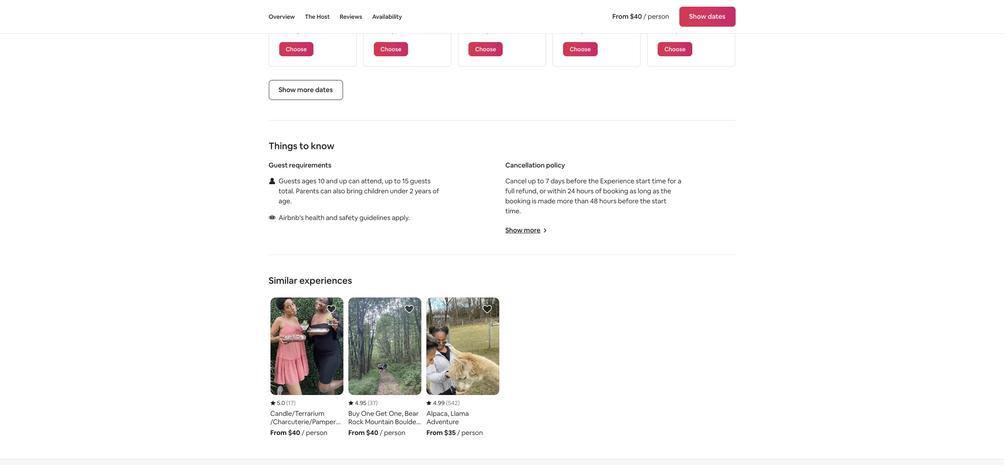 Task type: locate. For each thing, give the bounding box(es) containing it.
as down time
[[653, 187, 660, 196]]

booking up time.
[[506, 197, 531, 206]]

3 ) from the left
[[458, 400, 460, 407]]

( inside alpaca, llama adventure 'group'
[[446, 400, 448, 407]]

parents
[[296, 187, 319, 196]]

2 vertical spatial more
[[524, 226, 541, 235]]

as left long
[[630, 187, 637, 196]]

4.99 ( 542 )
[[433, 400, 460, 407]]

1 save this experience image from the left
[[327, 304, 337, 315]]

person inside buy one get one, bear rock mountain boulder hike group
[[384, 429, 406, 437]]

) inside alpaca, llama adventure 'group'
[[458, 400, 460, 407]]

reviews button
[[340, 0, 362, 33]]

10
[[318, 177, 325, 186]]

0 vertical spatial a
[[683, 4, 686, 12]]

from for 4.95 ( 37 )
[[349, 429, 365, 437]]

for inside the cancel up to 7 days before the experience start time for a full refund, or within 24 hours of booking as long as the booking is made more than 48 hours before the start time.
[[668, 177, 677, 186]]

buy one get one, bear rock mountain boulder hike group
[[349, 298, 422, 437]]

save this experience image inside alpaca, llama adventure 'group'
[[483, 304, 493, 315]]

a inside the cancel up to 7 days before the experience start time for a full refund, or within 24 hours of booking as long as the booking is made more than 48 hours before the start time.
[[678, 177, 682, 186]]

alpaca, llama adventure group
[[427, 298, 500, 437]]

3 $40 / person from the left
[[469, 26, 508, 35]]

0 horizontal spatial (
[[286, 400, 288, 407]]

2 horizontal spatial more
[[557, 197, 574, 206]]

0 horizontal spatial more
[[297, 85, 314, 94]]

save this experience image for 4.99 ( 542 )
[[483, 304, 493, 315]]

full
[[506, 187, 515, 196]]

up up refund,
[[528, 177, 536, 186]]

) right 4.99
[[458, 400, 460, 407]]

start down time
[[652, 197, 667, 206]]

save this experience image
[[327, 304, 337, 315], [405, 304, 415, 315], [483, 304, 493, 315]]

/ inside candle/terrarium /charcuterie/pamper workshop in pocono area group
[[302, 429, 305, 437]]

than
[[575, 197, 589, 206]]

attend,
[[361, 177, 384, 186]]

from $40 / person down 17
[[271, 429, 328, 437]]

0 vertical spatial the
[[589, 177, 599, 186]]

experiences
[[300, 275, 352, 287]]

for right time
[[668, 177, 677, 186]]

of right years
[[433, 187, 439, 196]]

from for 4.99 ( 542 )
[[427, 429, 443, 437]]

and right 10
[[326, 177, 338, 186]]

booking
[[604, 187, 629, 196], [506, 197, 531, 206]]

guidelines
[[360, 214, 391, 222]]

to left 7
[[538, 177, 544, 186]]

ages
[[302, 177, 317, 186]]

1 horizontal spatial up
[[385, 177, 393, 186]]

( right 4.95
[[368, 400, 370, 407]]

refund,
[[516, 187, 539, 196]]

( inside buy one get one, bear rock mountain boulder hike group
[[368, 400, 370, 407]]

to inside the cancel up to 7 days before the experience start time for a full refund, or within 24 hours of booking as long as the booking is made more than 48 hours before the start time.
[[538, 177, 544, 186]]

2 ( from the left
[[368, 400, 370, 407]]

within
[[548, 187, 567, 196]]

of up '48'
[[596, 187, 602, 196]]

book
[[658, 4, 672, 12]]

) right 4.95
[[376, 400, 378, 407]]

hours
[[577, 187, 594, 196], [600, 197, 617, 206]]

dates
[[708, 12, 726, 21], [315, 85, 333, 94]]

the down time
[[661, 187, 672, 196]]

can
[[349, 177, 360, 186], [321, 187, 332, 196]]

0 vertical spatial more
[[297, 85, 314, 94]]

2 $40 / person from the left
[[374, 26, 413, 35]]

/
[[644, 12, 647, 21], [293, 26, 296, 35], [388, 26, 391, 35], [483, 26, 485, 35], [577, 26, 580, 35], [672, 26, 675, 35], [302, 429, 305, 437], [380, 429, 383, 437], [458, 429, 460, 437]]

$40
[[631, 12, 643, 21], [279, 26, 291, 35], [374, 26, 386, 35], [469, 26, 481, 35], [564, 26, 576, 35], [658, 26, 670, 35], [288, 429, 300, 437], [366, 429, 379, 437]]

( right 5.0
[[286, 400, 288, 407]]

1 horizontal spatial can
[[349, 177, 360, 186]]

) inside buy one get one, bear rock mountain boulder hike group
[[376, 400, 378, 407]]

0 horizontal spatial as
[[630, 187, 637, 196]]

and left safety
[[326, 214, 338, 222]]

person
[[648, 12, 670, 21], [297, 26, 319, 35], [392, 26, 413, 35], [487, 26, 508, 35], [582, 26, 603, 35], [676, 26, 698, 35], [306, 429, 328, 437], [384, 429, 406, 437], [462, 429, 483, 437]]

before up 24
[[567, 177, 587, 186]]

4.99
[[433, 400, 445, 407]]

0 horizontal spatial a
[[678, 177, 682, 186]]

0 vertical spatial hours
[[577, 187, 594, 196]]

1 ) from the left
[[294, 400, 296, 407]]

rating 4.99 out of 5; 542 reviews image
[[427, 400, 460, 407]]

$40 / person
[[279, 26, 319, 35], [374, 26, 413, 35], [469, 26, 508, 35], [564, 26, 603, 35], [658, 26, 698, 35]]

2 horizontal spatial )
[[458, 400, 460, 407]]

1 vertical spatial more
[[557, 197, 574, 206]]

from $40 / person inside candle/terrarium /charcuterie/pamper workshop in pocono area group
[[271, 429, 328, 437]]

3 ( from the left
[[446, 400, 448, 407]]

show dates
[[690, 12, 726, 21]]

1 vertical spatial before
[[618, 197, 639, 206]]

( right 4.99
[[446, 400, 448, 407]]

1 horizontal spatial before
[[618, 197, 639, 206]]

1 horizontal spatial to
[[394, 177, 401, 186]]

of inside guests ages 10 and up can attend, up to 15 guests total. parents can also bring children under 2 years of age.
[[433, 187, 439, 196]]

2 horizontal spatial to
[[538, 177, 544, 186]]

) right 5.0
[[294, 400, 296, 407]]

a
[[683, 4, 686, 12], [678, 177, 682, 186]]

overview button
[[269, 0, 295, 33]]

3 up from the left
[[528, 177, 536, 186]]

more
[[297, 85, 314, 94], [557, 197, 574, 206], [524, 226, 541, 235]]

from
[[613, 12, 629, 21], [271, 429, 287, 437], [349, 429, 365, 437], [427, 429, 443, 437]]

1 horizontal spatial start
[[652, 197, 667, 206]]

to left know
[[300, 140, 309, 152]]

from inside alpaca, llama adventure 'group'
[[427, 429, 443, 437]]

the down long
[[641, 197, 651, 206]]

a right time
[[678, 177, 682, 186]]

2 horizontal spatial up
[[528, 177, 536, 186]]

0 vertical spatial and
[[326, 177, 338, 186]]

1 horizontal spatial of
[[596, 187, 602, 196]]

0 horizontal spatial show
[[279, 85, 296, 94]]

2 horizontal spatial (
[[446, 400, 448, 407]]

1 horizontal spatial )
[[376, 400, 378, 407]]

the host button
[[305, 0, 330, 33]]

availability
[[372, 13, 402, 20]]

0 horizontal spatial dates
[[315, 85, 333, 94]]

from inside buy one get one, bear rock mountain boulder hike group
[[349, 429, 365, 437]]

3 save this experience image from the left
[[483, 304, 493, 315]]

1 horizontal spatial from $40 / person
[[349, 429, 406, 437]]

candle/terrarium /charcuterie/pamper workshop in pocono area group
[[271, 298, 344, 437]]

start
[[636, 177, 651, 186], [652, 197, 667, 206]]

1 vertical spatial can
[[321, 187, 332, 196]]

1 vertical spatial a
[[678, 177, 682, 186]]

age.
[[279, 197, 292, 206]]

availability button
[[372, 0, 402, 33]]

0 vertical spatial dates
[[708, 12, 726, 21]]

2 of from the left
[[596, 187, 602, 196]]

) inside candle/terrarium /charcuterie/pamper workshop in pocono area group
[[294, 400, 296, 407]]

hours up 'than'
[[577, 187, 594, 196]]

1 $40 / person from the left
[[279, 26, 319, 35]]

0 vertical spatial can
[[349, 177, 360, 186]]

save this experience image for 4.95 ( 37 )
[[405, 304, 415, 315]]

show more
[[506, 226, 541, 235]]

2 horizontal spatial the
[[661, 187, 672, 196]]

similar
[[269, 275, 298, 287]]

up up 'also'
[[339, 177, 347, 186]]

booking down experience
[[604, 187, 629, 196]]

2 save this experience image from the left
[[405, 304, 415, 315]]

rating 5.0 out of 5; 17 reviews image
[[271, 400, 296, 407]]

guests
[[410, 177, 431, 186]]

reviews
[[340, 13, 362, 20]]

the
[[589, 177, 599, 186], [661, 187, 672, 196], [641, 197, 651, 206]]

2 vertical spatial the
[[641, 197, 651, 206]]

to
[[300, 140, 309, 152], [394, 177, 401, 186], [538, 177, 544, 186]]

cancel
[[506, 177, 527, 186]]

0 horizontal spatial before
[[567, 177, 587, 186]]

before
[[567, 177, 587, 186], [618, 197, 639, 206]]

from $40 / person inside buy one get one, bear rock mountain boulder hike group
[[349, 429, 406, 437]]

as
[[630, 187, 637, 196], [653, 187, 660, 196]]

1 of from the left
[[433, 187, 439, 196]]

from inside candle/terrarium /charcuterie/pamper workshop in pocono area group
[[271, 429, 287, 437]]

0 horizontal spatial booking
[[506, 197, 531, 206]]

time.
[[506, 207, 521, 216]]

2 ) from the left
[[376, 400, 378, 407]]

1 vertical spatial start
[[652, 197, 667, 206]]

1 horizontal spatial (
[[368, 400, 370, 407]]

start up long
[[636, 177, 651, 186]]

the up '48'
[[589, 177, 599, 186]]

1 horizontal spatial save this experience image
[[405, 304, 415, 315]]

( for 17
[[286, 400, 288, 407]]

2 vertical spatial show
[[506, 226, 523, 235]]

know
[[311, 140, 335, 152]]

1 vertical spatial show
[[279, 85, 296, 94]]

of
[[433, 187, 439, 196], [596, 187, 602, 196]]

hours right '48'
[[600, 197, 617, 206]]

from $40 / person down 37
[[349, 429, 406, 437]]

0 horizontal spatial save this experience image
[[327, 304, 337, 315]]

2 horizontal spatial show
[[690, 12, 707, 21]]

0 horizontal spatial up
[[339, 177, 347, 186]]

can up bring
[[349, 177, 360, 186]]

0 horizontal spatial )
[[294, 400, 296, 407]]

0 horizontal spatial of
[[433, 187, 439, 196]]

1 horizontal spatial booking
[[604, 187, 629, 196]]

0 horizontal spatial from $40 / person
[[271, 429, 328, 437]]

1 vertical spatial hours
[[600, 197, 617, 206]]

before down long
[[618, 197, 639, 206]]

1 horizontal spatial more
[[524, 226, 541, 235]]

5 $40 / person from the left
[[658, 26, 698, 35]]

guest requirements
[[269, 161, 332, 170]]

1 ( from the left
[[286, 400, 288, 407]]

0 vertical spatial show
[[690, 12, 707, 21]]

save this experience image inside buy one get one, bear rock mountain boulder hike group
[[405, 304, 415, 315]]

experience
[[601, 177, 635, 186]]

1 horizontal spatial show
[[506, 226, 523, 235]]

things to know
[[269, 140, 335, 152]]

up
[[339, 177, 347, 186], [385, 177, 393, 186], [528, 177, 536, 186]]

save this experience image inside candle/terrarium /charcuterie/pamper workshop in pocono area group
[[327, 304, 337, 315]]

from $40 / person down book
[[613, 12, 670, 21]]

0 vertical spatial start
[[636, 177, 651, 186]]

show
[[690, 12, 707, 21], [279, 85, 296, 94], [506, 226, 523, 235]]

and
[[326, 177, 338, 186], [326, 214, 338, 222]]

host
[[317, 13, 330, 20]]

1 horizontal spatial dates
[[708, 12, 726, 21]]

a left private
[[683, 4, 686, 12]]

2 horizontal spatial save this experience image
[[483, 304, 493, 315]]

the
[[305, 13, 316, 20]]

4.95 ( 37 )
[[355, 400, 378, 407]]

or
[[540, 187, 546, 196]]

1 horizontal spatial as
[[653, 187, 660, 196]]

rating 4.95 out of 5; 37 reviews image
[[349, 400, 378, 407]]

1 up from the left
[[339, 177, 347, 186]]

book for a private group
[[658, 4, 725, 12]]

(
[[286, 400, 288, 407], [368, 400, 370, 407], [446, 400, 448, 407]]

for right book
[[674, 4, 682, 12]]

48
[[591, 197, 598, 206]]

years
[[415, 187, 432, 196]]

to left 15
[[394, 177, 401, 186]]

for
[[674, 4, 682, 12], [668, 177, 677, 186]]

guest
[[269, 161, 288, 170]]

from $40 / person for 4.95 ( 37 )
[[349, 429, 406, 437]]

the host
[[305, 13, 330, 20]]

)
[[294, 400, 296, 407], [376, 400, 378, 407], [458, 400, 460, 407]]

1 vertical spatial for
[[668, 177, 677, 186]]

( inside candle/terrarium /charcuterie/pamper workshop in pocono area group
[[286, 400, 288, 407]]

can down 10
[[321, 187, 332, 196]]

0 vertical spatial before
[[567, 177, 587, 186]]

/ inside alpaca, llama adventure 'group'
[[458, 429, 460, 437]]

from $40 / person
[[613, 12, 670, 21], [271, 429, 328, 437], [349, 429, 406, 437]]

up up under
[[385, 177, 393, 186]]



Task type: vqa. For each thing, say whether or not it's contained in the screenshot.
UNIT in the rental unit city center | 5★ view | room+kitchen by circadian
no



Task type: describe. For each thing, give the bounding box(es) containing it.
15
[[402, 177, 409, 186]]

cancel up to 7 days before the experience start time for a full refund, or within 24 hours of booking as long as the booking is made more than 48 hours before the start time.
[[506, 177, 682, 216]]

to inside guests ages 10 and up can attend, up to 15 guests total. parents can also bring children under 2 years of age.
[[394, 177, 401, 186]]

$40 inside buy one get one, bear rock mountain boulder hike group
[[366, 429, 379, 437]]

safety
[[339, 214, 358, 222]]

( for 542
[[446, 400, 448, 407]]

cancellation
[[506, 161, 545, 170]]

( for 37
[[368, 400, 370, 407]]

1 vertical spatial the
[[661, 187, 672, 196]]

children
[[364, 187, 389, 196]]

5.0
[[277, 400, 285, 407]]

more inside the cancel up to 7 days before the experience start time for a full refund, or within 24 hours of booking as long as the booking is made more than 48 hours before the start time.
[[557, 197, 574, 206]]

of inside the cancel up to 7 days before the experience start time for a full refund, or within 24 hours of booking as long as the booking is made more than 48 hours before the start time.
[[596, 187, 602, 196]]

) for 4.95 ( 37 )
[[376, 400, 378, 407]]

book for a private group link
[[658, 4, 725, 12]]

1 vertical spatial and
[[326, 214, 338, 222]]

show more dates link
[[269, 80, 343, 100]]

apply.
[[392, 214, 410, 222]]

4 $40 / person from the left
[[564, 26, 603, 35]]

time
[[653, 177, 667, 186]]

) for 4.99 ( 542 )
[[458, 400, 460, 407]]

under
[[390, 187, 408, 196]]

days
[[551, 177, 565, 186]]

2 horizontal spatial from $40 / person
[[613, 12, 670, 21]]

) for 5.0 ( 17 )
[[294, 400, 296, 407]]

2 as from the left
[[653, 187, 660, 196]]

4.95
[[355, 400, 367, 407]]

0 horizontal spatial can
[[321, 187, 332, 196]]

show for show dates
[[690, 12, 707, 21]]

requirements
[[289, 161, 332, 170]]

similar experiences
[[269, 275, 352, 287]]

0 horizontal spatial start
[[636, 177, 651, 186]]

cancellation policy
[[506, 161, 565, 170]]

1 horizontal spatial hours
[[600, 197, 617, 206]]

from $40 / person for 5.0 ( 17 )
[[271, 429, 328, 437]]

542
[[448, 400, 458, 407]]

more for show more
[[524, 226, 541, 235]]

also
[[333, 187, 345, 196]]

show for show more dates
[[279, 85, 296, 94]]

guests
[[279, 177, 301, 186]]

1 vertical spatial booking
[[506, 197, 531, 206]]

save this experience image for 5.0 ( 17 )
[[327, 304, 337, 315]]

show more link
[[506, 226, 548, 235]]

1 vertical spatial dates
[[315, 85, 333, 94]]

total.
[[279, 187, 295, 196]]

person inside alpaca, llama adventure 'group'
[[462, 429, 483, 437]]

health
[[305, 214, 325, 222]]

$35
[[445, 429, 456, 437]]

1 horizontal spatial the
[[641, 197, 651, 206]]

show dates link
[[680, 7, 736, 27]]

up inside the cancel up to 7 days before the experience start time for a full refund, or within 24 hours of booking as long as the booking is made more than 48 hours before the start time.
[[528, 177, 536, 186]]

more for show more dates
[[297, 85, 314, 94]]

show more dates
[[279, 85, 333, 94]]

17
[[288, 400, 294, 407]]

and inside guests ages 10 and up can attend, up to 15 guests total. parents can also bring children under 2 years of age.
[[326, 177, 338, 186]]

private
[[687, 4, 707, 12]]

long
[[638, 187, 652, 196]]

0 vertical spatial for
[[674, 4, 682, 12]]

0 horizontal spatial hours
[[577, 187, 594, 196]]

policy
[[547, 161, 565, 170]]

0 horizontal spatial to
[[300, 140, 309, 152]]

is
[[532, 197, 537, 206]]

from $35 / person
[[427, 429, 483, 437]]

37
[[370, 400, 376, 407]]

0 horizontal spatial the
[[589, 177, 599, 186]]

$40 inside candle/terrarium /charcuterie/pamper workshop in pocono area group
[[288, 429, 300, 437]]

/ inside buy one get one, bear rock mountain boulder hike group
[[380, 429, 383, 437]]

24
[[568, 187, 576, 196]]

group
[[708, 4, 725, 12]]

airbnb's health and safety guidelines apply.
[[279, 214, 410, 222]]

show for show more
[[506, 226, 523, 235]]

5.0 ( 17 )
[[277, 400, 296, 407]]

2 up from the left
[[385, 177, 393, 186]]

1 horizontal spatial a
[[683, 4, 686, 12]]

things
[[269, 140, 298, 152]]

guests ages 10 and up can attend, up to 15 guests total. parents can also bring children under 2 years of age.
[[279, 177, 439, 206]]

bring
[[347, 187, 363, 196]]

person inside candle/terrarium /charcuterie/pamper workshop in pocono area group
[[306, 429, 328, 437]]

made
[[538, 197, 556, 206]]

2
[[410, 187, 414, 196]]

0 vertical spatial booking
[[604, 187, 629, 196]]

7
[[546, 177, 550, 186]]

overview
[[269, 13, 295, 20]]

1 as from the left
[[630, 187, 637, 196]]

airbnb's
[[279, 214, 304, 222]]

from for 5.0 ( 17 )
[[271, 429, 287, 437]]



